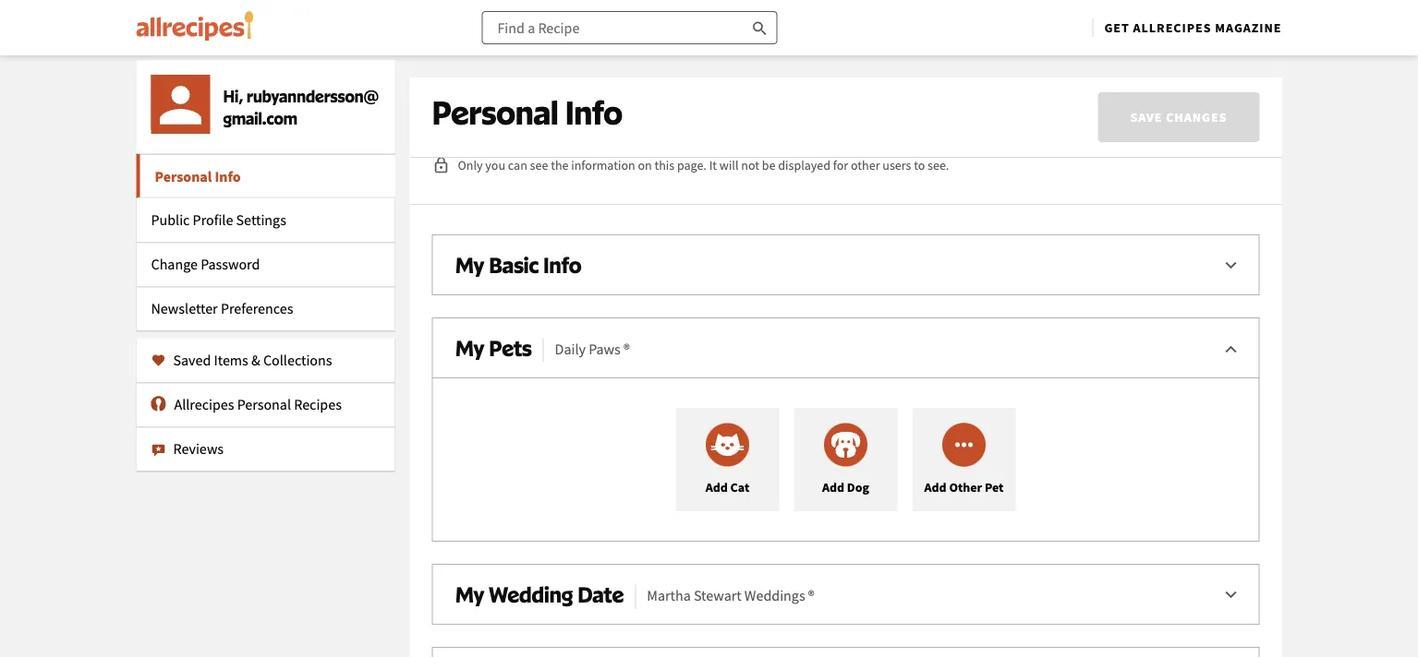 Task type: vqa. For each thing, say whether or not it's contained in the screenshot.
In
no



Task type: describe. For each thing, give the bounding box(es) containing it.
see.
[[928, 157, 949, 174]]

associated
[[802, 92, 876, 113]]

1 vertical spatial the
[[551, 157, 569, 174]]

1 horizontal spatial allrecipes
[[1133, 19, 1212, 36]]

1 horizontal spatial all
[[813, 118, 830, 139]]

experience
[[686, 118, 762, 139]]

0 horizontal spatial all
[[635, 92, 651, 113]]

my for my basic info
[[455, 252, 485, 278]]

1 chevron image from the top
[[1220, 255, 1242, 277]]

0 vertical spatial meredith
[[681, 92, 743, 113]]

pet
[[985, 479, 1004, 496]]

my for my pets
[[455, 335, 485, 361]]

used
[[575, 92, 608, 113]]

can
[[508, 157, 527, 174]]

public profile settings link
[[136, 198, 395, 243]]

get allrecipes magazine link
[[1105, 19, 1282, 36]]

1 horizontal spatial you
[[485, 157, 505, 174]]

only
[[458, 157, 483, 174]]

basic
[[489, 252, 539, 278]]

2 vertical spatial info
[[543, 252, 582, 278]]

add dog button
[[794, 408, 898, 512]]

allrecipes personal recipes link
[[136, 383, 395, 427]]

1 horizontal spatial will
[[526, 92, 551, 113]]

websites.
[[899, 118, 964, 139]]

profile
[[193, 211, 233, 230]]

martha
[[647, 587, 691, 605]]

profiles
[[747, 92, 799, 113]]

0 vertical spatial personal
[[432, 92, 559, 133]]

add for add cat
[[706, 479, 728, 496]]

recipes
[[294, 396, 342, 414]]

collections
[[263, 352, 332, 370]]

my for my wedding date
[[455, 582, 485, 608]]

Search text field
[[482, 11, 778, 44]]

other
[[949, 479, 982, 496]]

1 vertical spatial personal info
[[155, 168, 241, 186]]

add cat
[[706, 479, 750, 496]]

cat
[[731, 479, 750, 496]]

receive
[[489, 118, 538, 139]]

daily
[[555, 340, 586, 359]]

add for add dog
[[822, 479, 845, 496]]

by
[[1053, 92, 1070, 113]]

0 vertical spatial personal info
[[432, 92, 623, 133]]

my basic info
[[455, 252, 582, 278]]

page.
[[677, 157, 707, 174]]

these
[[432, 92, 473, 113]]

only you can see the information on this page. it will not be displayed for other users to see.
[[458, 157, 949, 174]]

pets
[[489, 335, 532, 361]]

wedding
[[489, 582, 573, 608]]

filling
[[1073, 92, 1112, 113]]

more
[[553, 118, 590, 139]]

information
[[571, 157, 635, 174]]

2 horizontal spatial will
[[720, 157, 739, 174]]

gmail.com
[[223, 108, 298, 128]]

not
[[741, 157, 760, 174]]

it
[[709, 157, 717, 174]]

personal info link
[[136, 154, 395, 198]]

0 horizontal spatial allrecipes
[[174, 396, 234, 414]]

email
[[948, 92, 987, 113]]

settings
[[236, 211, 286, 230]]

you inside 'these details will be used for all the meredith profiles associated with your email address. by filling out this information, you will receive a more personalized experience across all meredith websites.'
[[432, 118, 458, 139]]

0 horizontal spatial will
[[461, 118, 486, 139]]

1 horizontal spatial ®
[[808, 587, 815, 605]]

your
[[914, 92, 945, 113]]

saved
[[173, 352, 211, 370]]



Task type: locate. For each thing, give the bounding box(es) containing it.
1 horizontal spatial personal info
[[432, 92, 623, 133]]

® right paws
[[624, 340, 630, 359]]

2 vertical spatial will
[[720, 157, 739, 174]]

add left other
[[925, 479, 947, 496]]

on
[[638, 157, 652, 174]]

0 vertical spatial ®
[[624, 340, 630, 359]]

0 horizontal spatial personal info
[[155, 168, 241, 186]]

displayed
[[778, 157, 831, 174]]

0 horizontal spatial be
[[554, 92, 572, 113]]

1 horizontal spatial this
[[1143, 92, 1168, 113]]

these details will be used for all the meredith profiles associated with your email address. by filling out this information, you will receive a more personalized experience across all meredith websites.
[[432, 92, 1258, 139]]

preferences
[[221, 300, 293, 318]]

other
[[851, 157, 880, 174]]

personal up 'public'
[[155, 168, 212, 186]]

personal
[[432, 92, 559, 133], [155, 168, 212, 186], [237, 396, 291, 414]]

2 vertical spatial my
[[455, 582, 485, 608]]

1 vertical spatial ®
[[808, 587, 815, 605]]

2 add from the left
[[822, 479, 845, 496]]

reviews link
[[136, 427, 395, 472]]

out
[[1116, 92, 1139, 113]]

see
[[530, 157, 548, 174]]

address.
[[990, 92, 1049, 113]]

info right basic
[[543, 252, 582, 278]]

martha stewart weddings ®
[[647, 587, 815, 605]]

password
[[201, 255, 260, 274]]

0 horizontal spatial add
[[706, 479, 728, 496]]

0 horizontal spatial for
[[612, 92, 631, 113]]

personalized
[[593, 118, 683, 139]]

change
[[151, 255, 198, 274]]

3 my from the top
[[455, 582, 485, 608]]

date
[[578, 582, 624, 608]]

1 vertical spatial allrecipes
[[174, 396, 234, 414]]

saved items & collections
[[173, 352, 332, 370]]

add left dog
[[822, 479, 845, 496]]

magazine
[[1215, 19, 1282, 36]]

change password link
[[136, 243, 395, 287]]

1 vertical spatial chevron image
[[1220, 338, 1242, 360]]

hi,
[[223, 86, 247, 106]]

add left cat
[[706, 479, 728, 496]]

0 vertical spatial chevron image
[[1220, 255, 1242, 277]]

for left other
[[833, 157, 848, 174]]

2 horizontal spatial add
[[925, 479, 947, 496]]

get allrecipes magazine
[[1105, 19, 1282, 36]]

add
[[706, 479, 728, 496], [822, 479, 845, 496], [925, 479, 947, 496]]

daily paws ®
[[555, 340, 630, 359]]

0 vertical spatial my
[[455, 252, 485, 278]]

2 my from the top
[[455, 335, 485, 361]]

1 vertical spatial personal
[[155, 168, 212, 186]]

to
[[914, 157, 925, 174]]

get
[[1105, 19, 1130, 36]]

chevron image
[[1220, 255, 1242, 277], [1220, 338, 1242, 360]]

0 vertical spatial will
[[526, 92, 551, 113]]

allrecipes personal recipes
[[174, 396, 342, 414]]

be
[[554, 92, 572, 113], [762, 157, 776, 174]]

&
[[251, 352, 260, 370]]

saved items & collections link
[[136, 339, 395, 383]]

1 my from the top
[[455, 252, 485, 278]]

add cat button
[[676, 408, 779, 512]]

across
[[765, 118, 810, 139]]

1 vertical spatial be
[[762, 157, 776, 174]]

1 vertical spatial info
[[215, 168, 241, 186]]

1 horizontal spatial be
[[762, 157, 776, 174]]

rubyanndersson@ gmail.com
[[223, 86, 379, 128]]

stewart
[[694, 587, 742, 605]]

0 vertical spatial this
[[1143, 92, 1168, 113]]

this inside 'these details will be used for all the meredith profiles associated with your email address. by filling out this information, you will receive a more personalized experience across all meredith websites.'
[[1143, 92, 1168, 113]]

meredith down associated
[[833, 118, 895, 139]]

add for add other pet
[[925, 479, 947, 496]]

®
[[624, 340, 630, 359], [808, 587, 815, 605]]

this right out
[[1143, 92, 1168, 113]]

personal info
[[432, 92, 623, 133], [155, 168, 241, 186]]

details
[[477, 92, 523, 113]]

1 vertical spatial my
[[455, 335, 485, 361]]

will up a
[[526, 92, 551, 113]]

1 vertical spatial you
[[485, 157, 505, 174]]

info right a
[[565, 92, 623, 133]]

0 horizontal spatial ®
[[624, 340, 630, 359]]

newsletter preferences link
[[136, 287, 395, 331]]

1 horizontal spatial the
[[655, 92, 678, 113]]

0 horizontal spatial this
[[655, 157, 675, 174]]

the up personalized
[[655, 92, 678, 113]]

0 vertical spatial all
[[635, 92, 651, 113]]

1 vertical spatial this
[[655, 157, 675, 174]]

0 vertical spatial you
[[432, 118, 458, 139]]

1 vertical spatial will
[[461, 118, 486, 139]]

0 horizontal spatial personal
[[155, 168, 212, 186]]

users
[[883, 157, 911, 174]]

a
[[542, 118, 550, 139]]

personal info up can
[[432, 92, 623, 133]]

all
[[635, 92, 651, 113], [813, 118, 830, 139]]

info up public profile settings
[[215, 168, 241, 186]]

rubyanndersson@
[[247, 86, 379, 106]]

0 vertical spatial allrecipes
[[1133, 19, 1212, 36]]

info
[[565, 92, 623, 133], [215, 168, 241, 186], [543, 252, 582, 278]]

weddings
[[745, 587, 805, 605]]

all up personalized
[[635, 92, 651, 113]]

you left can
[[485, 157, 505, 174]]

0 horizontal spatial you
[[432, 118, 458, 139]]

2 vertical spatial personal
[[237, 396, 291, 414]]

personal info up profile
[[155, 168, 241, 186]]

my left wedding
[[455, 582, 485, 608]]

3 add from the left
[[925, 479, 947, 496]]

0 vertical spatial for
[[612, 92, 631, 113]]

this right on
[[655, 157, 675, 174]]

items
[[214, 352, 248, 370]]

meredith up experience
[[681, 92, 743, 113]]

0 vertical spatial be
[[554, 92, 572, 113]]

add inside button
[[822, 479, 845, 496]]

public profile settings
[[151, 211, 286, 230]]

0 vertical spatial the
[[655, 92, 678, 113]]

for inside 'these details will be used for all the meredith profiles associated with your email address. by filling out this information, you will receive a more personalized experience across all meredith websites.'
[[612, 92, 631, 113]]

add other pet
[[925, 479, 1004, 496]]

0 horizontal spatial meredith
[[681, 92, 743, 113]]

add other pet button
[[912, 408, 1016, 512]]

my left the pets
[[455, 335, 485, 361]]

meredith
[[681, 92, 743, 113], [833, 118, 895, 139]]

0 horizontal spatial the
[[551, 157, 569, 174]]

chevron image
[[1220, 585, 1242, 607]]

allrecipes up 'reviews'
[[174, 396, 234, 414]]

paws
[[589, 340, 621, 359]]

personal up can
[[432, 92, 559, 133]]

for right used
[[612, 92, 631, 113]]

will down these
[[461, 118, 486, 139]]

personal down saved items & collections "link"
[[237, 396, 291, 414]]

allrecipes right "get"
[[1133, 19, 1212, 36]]

be up more
[[554, 92, 572, 113]]

my
[[455, 252, 485, 278], [455, 335, 485, 361], [455, 582, 485, 608]]

1 horizontal spatial for
[[833, 157, 848, 174]]

® right weddings
[[808, 587, 815, 605]]

change password
[[151, 255, 260, 274]]

be inside 'these details will be used for all the meredith profiles associated with your email address. by filling out this information, you will receive a more personalized experience across all meredith websites.'
[[554, 92, 572, 113]]

my left basic
[[455, 252, 485, 278]]

will
[[526, 92, 551, 113], [461, 118, 486, 139], [720, 157, 739, 174]]

be right not
[[762, 157, 776, 174]]

0 vertical spatial info
[[565, 92, 623, 133]]

1 add from the left
[[706, 479, 728, 496]]

with
[[879, 92, 910, 113]]

2 chevron image from the top
[[1220, 338, 1242, 360]]

dog
[[847, 479, 870, 496]]

the right see
[[551, 157, 569, 174]]

2 horizontal spatial personal
[[432, 92, 559, 133]]

1 horizontal spatial personal
[[237, 396, 291, 414]]

my wedding date
[[455, 582, 624, 608]]

1 vertical spatial meredith
[[833, 118, 895, 139]]

newsletter preferences
[[151, 300, 293, 318]]

1 vertical spatial all
[[813, 118, 830, 139]]

newsletter
[[151, 300, 218, 318]]

will right it at right top
[[720, 157, 739, 174]]

my pets
[[455, 335, 532, 361]]

information,
[[1172, 92, 1258, 113]]

allrecipes
[[1133, 19, 1212, 36], [174, 396, 234, 414]]

the inside 'these details will be used for all the meredith profiles associated with your email address. by filling out this information, you will receive a more personalized experience across all meredith websites.'
[[655, 92, 678, 113]]

1 horizontal spatial add
[[822, 479, 845, 496]]

reviews
[[173, 440, 224, 459]]

you
[[432, 118, 458, 139], [485, 157, 505, 174]]

public
[[151, 211, 190, 230]]

all down associated
[[813, 118, 830, 139]]

1 horizontal spatial meredith
[[833, 118, 895, 139]]

for
[[612, 92, 631, 113], [833, 157, 848, 174]]

1 vertical spatial for
[[833, 157, 848, 174]]

add dog
[[822, 479, 870, 496]]

you down these
[[432, 118, 458, 139]]



